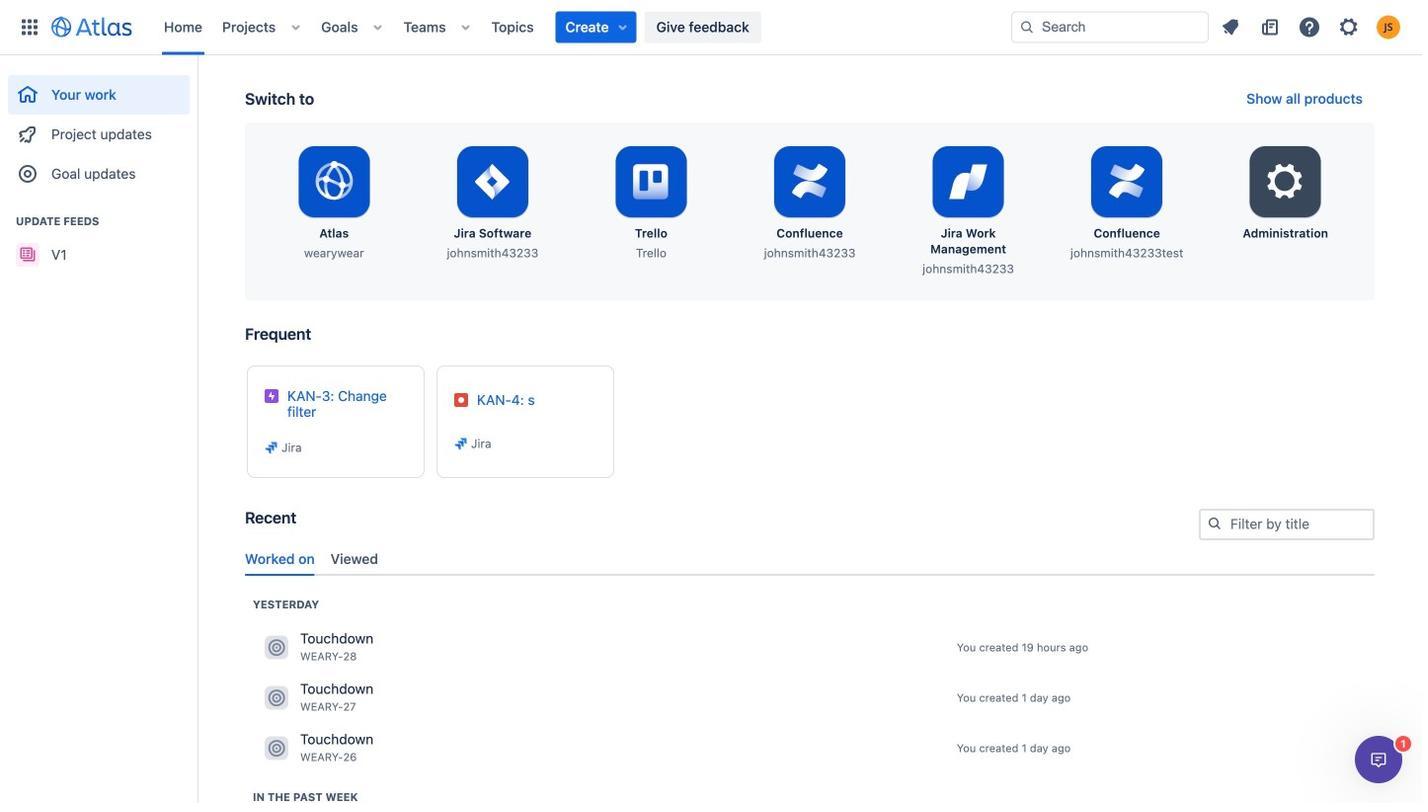 Task type: describe. For each thing, give the bounding box(es) containing it.
2 group from the top
[[8, 194, 190, 281]]

switch to... image
[[18, 15, 41, 39]]

1 townsquare image from the top
[[265, 635, 288, 659]]

account image
[[1377, 15, 1401, 39]]

3 townsquare image from the top
[[265, 736, 288, 760]]

help image
[[1298, 15, 1322, 39]]

1 group from the top
[[8, 55, 190, 200]]

settings image
[[1337, 15, 1361, 39]]

top element
[[12, 0, 1011, 55]]

settings image
[[1262, 158, 1309, 205]]

2 townsquare image from the top
[[265, 686, 288, 710]]



Task type: locate. For each thing, give the bounding box(es) containing it.
0 vertical spatial townsquare image
[[265, 635, 288, 659]]

None search field
[[1011, 11, 1209, 43]]

search image
[[1207, 516, 1223, 531]]

notifications image
[[1219, 15, 1243, 39]]

heading
[[253, 596, 319, 612], [253, 789, 358, 803]]

search image
[[1019, 19, 1035, 35]]

townsquare image
[[265, 635, 288, 659], [265, 686, 288, 710], [265, 736, 288, 760]]

Search field
[[1011, 11, 1209, 43]]

jira image
[[453, 436, 469, 451], [264, 440, 280, 455], [264, 440, 280, 455]]

0 vertical spatial heading
[[253, 596, 319, 612]]

1 vertical spatial townsquare image
[[265, 686, 288, 710]]

group
[[8, 55, 190, 200], [8, 194, 190, 281]]

jira image
[[453, 436, 469, 451]]

1 vertical spatial heading
[[253, 789, 358, 803]]

dialog
[[1355, 736, 1403, 783]]

Filter by title field
[[1201, 511, 1373, 538]]

tab list
[[237, 543, 1383, 576]]

2 heading from the top
[[253, 789, 358, 803]]

2 vertical spatial townsquare image
[[265, 736, 288, 760]]

banner
[[0, 0, 1422, 55]]

1 heading from the top
[[253, 596, 319, 612]]



Task type: vqa. For each thing, say whether or not it's contained in the screenshot.
'dialog'
yes



